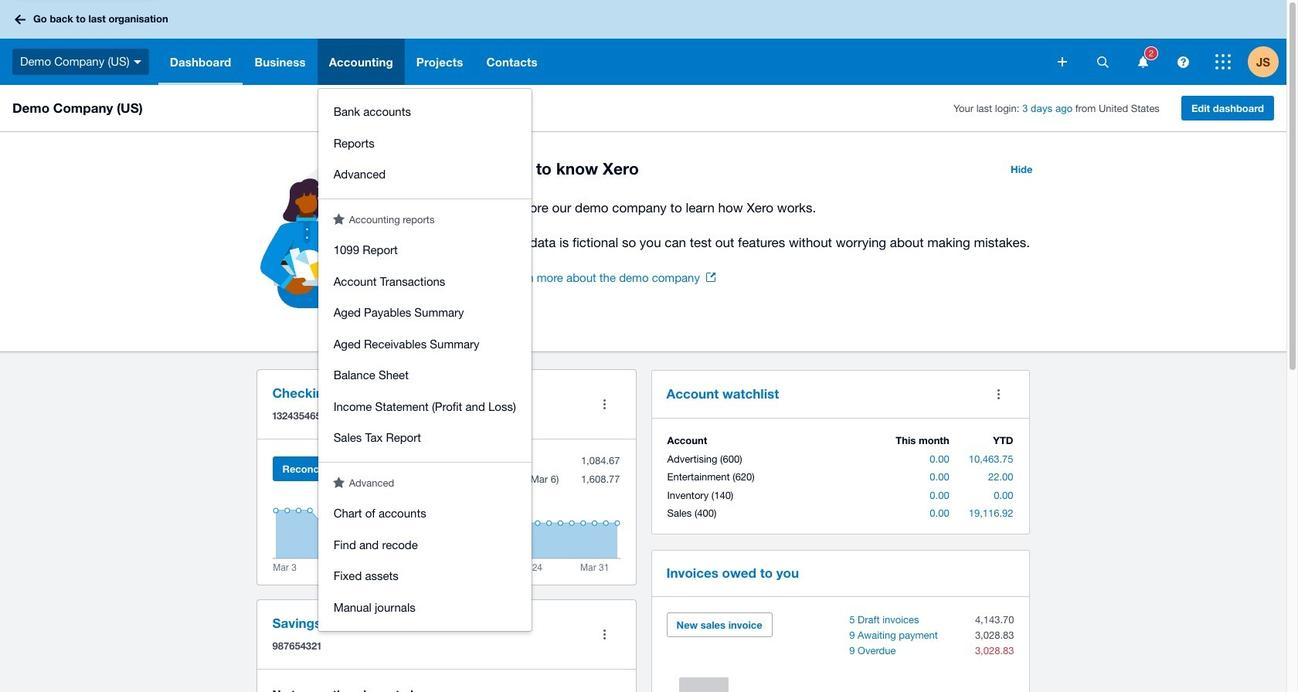 Task type: vqa. For each thing, say whether or not it's contained in the screenshot.
left svg image
yes



Task type: describe. For each thing, give the bounding box(es) containing it.
favourites image
[[333, 213, 345, 225]]

advanced group
[[318, 491, 532, 632]]

accounts watchlist options image
[[984, 379, 1015, 410]]

2 svg image from the left
[[1178, 56, 1190, 68]]

favourites image
[[333, 477, 345, 488]]

1 svg image from the left
[[1138, 56, 1149, 68]]

intro banner body element
[[504, 197, 1043, 254]]



Task type: locate. For each thing, give the bounding box(es) containing it.
group
[[318, 89, 532, 198]]

svg image
[[1138, 56, 1149, 68], [1178, 56, 1190, 68]]

list box
[[318, 89, 532, 632]]

banner
[[0, 0, 1287, 632]]

0 horizontal spatial svg image
[[1138, 56, 1149, 68]]

reports group
[[318, 227, 532, 462]]

svg image
[[15, 14, 26, 24], [1216, 54, 1232, 70], [1098, 56, 1109, 68], [1058, 57, 1068, 66], [134, 60, 141, 64]]

1 horizontal spatial svg image
[[1178, 56, 1190, 68]]



